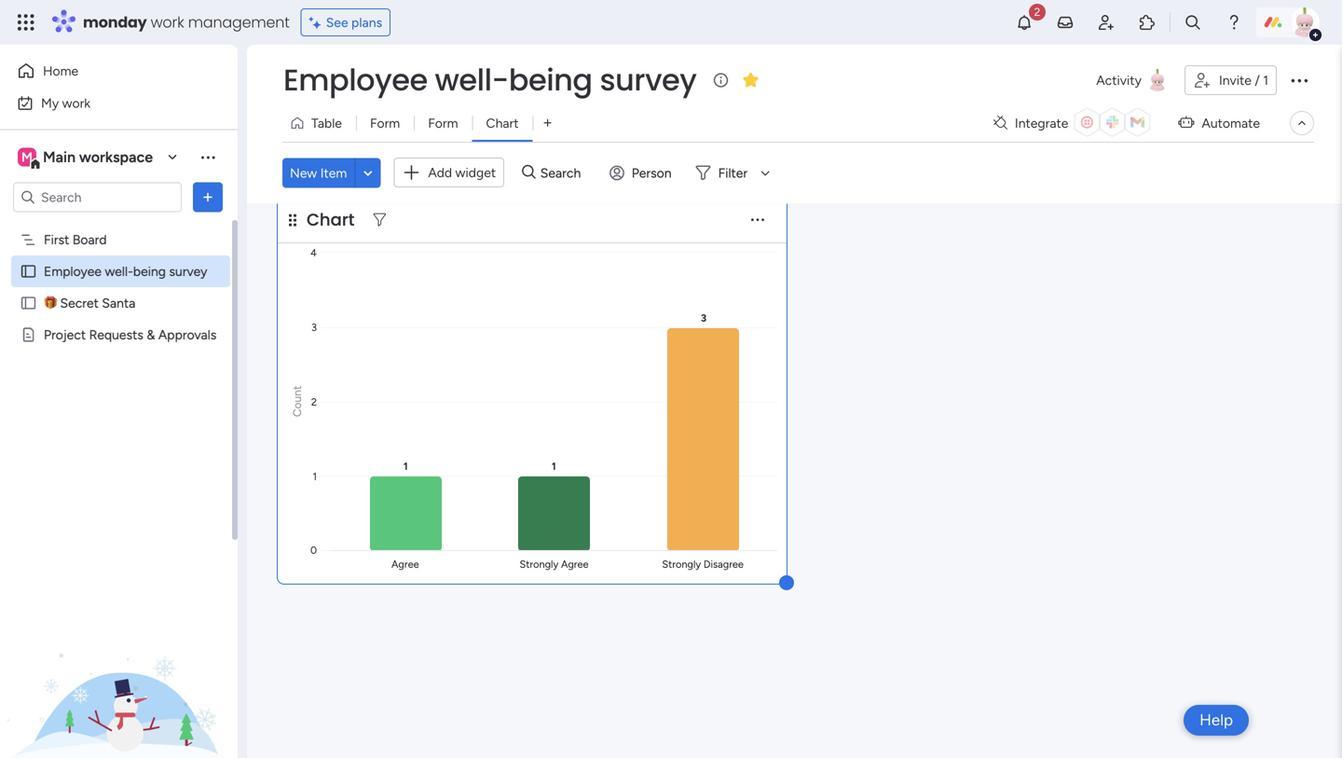 Task type: locate. For each thing, give the bounding box(es) containing it.
form button up angle down image
[[356, 108, 414, 138]]

v2 funnel image
[[374, 213, 386, 227]]

0 vertical spatial chart
[[486, 115, 519, 131]]

chart down employee well-being survey 'field'
[[486, 115, 519, 131]]

chart inside main content
[[307, 208, 355, 232]]

0 horizontal spatial survey
[[169, 263, 207, 279]]

board
[[73, 232, 107, 248]]

automate
[[1202, 115, 1261, 131]]

lottie animation image
[[0, 570, 238, 758]]

1 public board image from the top
[[20, 262, 37, 280]]

survey
[[600, 59, 697, 101], [169, 263, 207, 279]]

employee up table
[[283, 59, 428, 101]]

1 horizontal spatial work
[[151, 12, 184, 33]]

work right my at the top left
[[62, 95, 91, 111]]

0 vertical spatial public board image
[[20, 262, 37, 280]]

option
[[0, 223, 238, 227]]

1 horizontal spatial form
[[428, 115, 458, 131]]

🎁 secret santa
[[44, 295, 135, 311]]

v2 search image
[[522, 162, 536, 183]]

invite members image
[[1097, 13, 1116, 32]]

0 horizontal spatial form
[[370, 115, 400, 131]]

2 form button from the left
[[414, 108, 472, 138]]

requests
[[89, 327, 143, 343]]

well- up chart button on the top left of page
[[435, 59, 509, 101]]

arrow down image
[[754, 162, 777, 184]]

1 vertical spatial survey
[[169, 263, 207, 279]]

1 form from the left
[[370, 115, 400, 131]]

dapulse drag handle 3 image
[[289, 213, 297, 227]]

0 horizontal spatial work
[[62, 95, 91, 111]]

&
[[147, 327, 155, 343]]

widget
[[456, 165, 496, 180]]

0 horizontal spatial well-
[[105, 263, 133, 279]]

monday
[[83, 12, 147, 33]]

form button up add
[[414, 108, 472, 138]]

form up angle down image
[[370, 115, 400, 131]]

well- up santa
[[105, 263, 133, 279]]

public board image for employee well-being survey
[[20, 262, 37, 280]]

home
[[43, 63, 79, 79]]

1 vertical spatial employee
[[44, 263, 102, 279]]

remove from favorites image
[[742, 70, 760, 89]]

angle down image
[[364, 166, 373, 180]]

project
[[44, 327, 86, 343]]

being up add view icon
[[509, 59, 593, 101]]

chart main content
[[247, 182, 1343, 758]]

main workspace
[[43, 148, 153, 166]]

list box
[[0, 220, 238, 602]]

new item button
[[283, 158, 355, 188]]

work for monday
[[151, 12, 184, 33]]

public board image
[[20, 262, 37, 280], [20, 294, 37, 312]]

add widget button
[[394, 158, 505, 187]]

0 vertical spatial being
[[509, 59, 593, 101]]

1
[[1264, 72, 1269, 88]]

being
[[509, 59, 593, 101], [133, 263, 166, 279]]

employee down first board
[[44, 263, 102, 279]]

1 vertical spatial being
[[133, 263, 166, 279]]

see
[[326, 14, 348, 30]]

item
[[320, 165, 347, 181]]

1 horizontal spatial chart
[[486, 115, 519, 131]]

work inside button
[[62, 95, 91, 111]]

more dots image
[[752, 213, 765, 227]]

integrate
[[1015, 115, 1069, 131]]

work right monday
[[151, 12, 184, 33]]

activity
[[1097, 72, 1142, 88]]

being up santa
[[133, 263, 166, 279]]

0 horizontal spatial being
[[133, 263, 166, 279]]

survey inside list box
[[169, 263, 207, 279]]

0 vertical spatial well-
[[435, 59, 509, 101]]

survey up approvals
[[169, 263, 207, 279]]

my
[[41, 95, 59, 111]]

table
[[311, 115, 342, 131]]

options image
[[1289, 69, 1311, 91]]

0 vertical spatial employee well-being survey
[[283, 59, 697, 101]]

select product image
[[17, 13, 35, 32]]

employee well-being survey up chart button on the top left of page
[[283, 59, 697, 101]]

1 vertical spatial public board image
[[20, 294, 37, 312]]

2 public board image from the top
[[20, 294, 37, 312]]

chart
[[486, 115, 519, 131], [307, 208, 355, 232]]

monday work management
[[83, 12, 290, 33]]

main
[[43, 148, 76, 166]]

help image
[[1225, 13, 1244, 32]]

Search field
[[536, 160, 592, 186]]

collapse board header image
[[1295, 116, 1310, 131]]

chart right dapulse drag handle 3 image
[[307, 208, 355, 232]]

show board description image
[[710, 71, 732, 90]]

2 form from the left
[[428, 115, 458, 131]]

well- inside list box
[[105, 263, 133, 279]]

0 vertical spatial work
[[151, 12, 184, 33]]

help button
[[1184, 705, 1249, 736]]

filter
[[718, 165, 748, 181]]

1 horizontal spatial employee
[[283, 59, 428, 101]]

form button
[[356, 108, 414, 138], [414, 108, 472, 138]]

0 horizontal spatial chart
[[307, 208, 355, 232]]

survey left show board description icon
[[600, 59, 697, 101]]

form for 2nd form button from right
[[370, 115, 400, 131]]

form up add
[[428, 115, 458, 131]]

apps image
[[1138, 13, 1157, 32]]

employee well-being survey up santa
[[44, 263, 207, 279]]

1 horizontal spatial well-
[[435, 59, 509, 101]]

management
[[188, 12, 290, 33]]

1 horizontal spatial survey
[[600, 59, 697, 101]]

2 image
[[1029, 1, 1046, 22]]

work
[[151, 12, 184, 33], [62, 95, 91, 111]]

invite
[[1219, 72, 1252, 88]]

🎁
[[44, 295, 57, 311]]

form
[[370, 115, 400, 131], [428, 115, 458, 131]]

list box containing first board
[[0, 220, 238, 602]]

well-
[[435, 59, 509, 101], [105, 263, 133, 279]]

employee well-being survey
[[283, 59, 697, 101], [44, 263, 207, 279]]

0 vertical spatial survey
[[600, 59, 697, 101]]

workspace
[[79, 148, 153, 166]]

1 vertical spatial employee well-being survey
[[44, 263, 207, 279]]

1 vertical spatial chart
[[307, 208, 355, 232]]

1 vertical spatial well-
[[105, 263, 133, 279]]

employee
[[283, 59, 428, 101], [44, 263, 102, 279]]

1 vertical spatial work
[[62, 95, 91, 111]]



Task type: describe. For each thing, give the bounding box(es) containing it.
invite / 1
[[1219, 72, 1269, 88]]

autopilot image
[[1179, 110, 1195, 134]]

dapulse integrations image
[[994, 116, 1008, 130]]

my work
[[41, 95, 91, 111]]

help
[[1200, 710, 1234, 730]]

table button
[[283, 108, 356, 138]]

Search in workspace field
[[39, 186, 156, 208]]

filter button
[[689, 158, 777, 188]]

secret
[[60, 295, 99, 311]]

form for first form button from the right
[[428, 115, 458, 131]]

activity button
[[1089, 65, 1178, 95]]

/
[[1255, 72, 1260, 88]]

options image
[[199, 188, 217, 207]]

ruby anderson image
[[1290, 7, 1320, 37]]

my work button
[[11, 88, 200, 118]]

project requests & approvals
[[44, 327, 217, 343]]

workspace selection element
[[18, 146, 156, 170]]

add widget
[[428, 165, 496, 180]]

first board
[[44, 232, 107, 248]]

see plans button
[[301, 8, 391, 36]]

workspace options image
[[199, 148, 217, 166]]

chart button
[[472, 108, 533, 138]]

m
[[21, 149, 33, 165]]

home button
[[11, 56, 200, 86]]

workspace image
[[18, 147, 36, 167]]

notifications image
[[1015, 13, 1034, 32]]

add view image
[[544, 116, 552, 130]]

see plans
[[326, 14, 382, 30]]

approvals
[[158, 327, 217, 343]]

1 horizontal spatial being
[[509, 59, 593, 101]]

invite / 1 button
[[1185, 65, 1277, 95]]

search everything image
[[1184, 13, 1203, 32]]

person
[[632, 165, 672, 181]]

chart inside button
[[486, 115, 519, 131]]

Employee well-being survey field
[[279, 59, 702, 101]]

lottie animation element
[[0, 570, 238, 758]]

1 form button from the left
[[356, 108, 414, 138]]

add
[[428, 165, 452, 180]]

public board image for 🎁 secret santa
[[20, 294, 37, 312]]

1 horizontal spatial employee well-being survey
[[283, 59, 697, 101]]

new item
[[290, 165, 347, 181]]

work for my
[[62, 95, 91, 111]]

0 vertical spatial employee
[[283, 59, 428, 101]]

inbox image
[[1056, 13, 1075, 32]]

first
[[44, 232, 69, 248]]

being inside list box
[[133, 263, 166, 279]]

santa
[[102, 295, 135, 311]]

new
[[290, 165, 317, 181]]

plans
[[352, 14, 382, 30]]

person button
[[602, 158, 683, 188]]

0 horizontal spatial employee well-being survey
[[44, 263, 207, 279]]

0 horizontal spatial employee
[[44, 263, 102, 279]]



Task type: vqa. For each thing, say whether or not it's contained in the screenshot.
HELP image
yes



